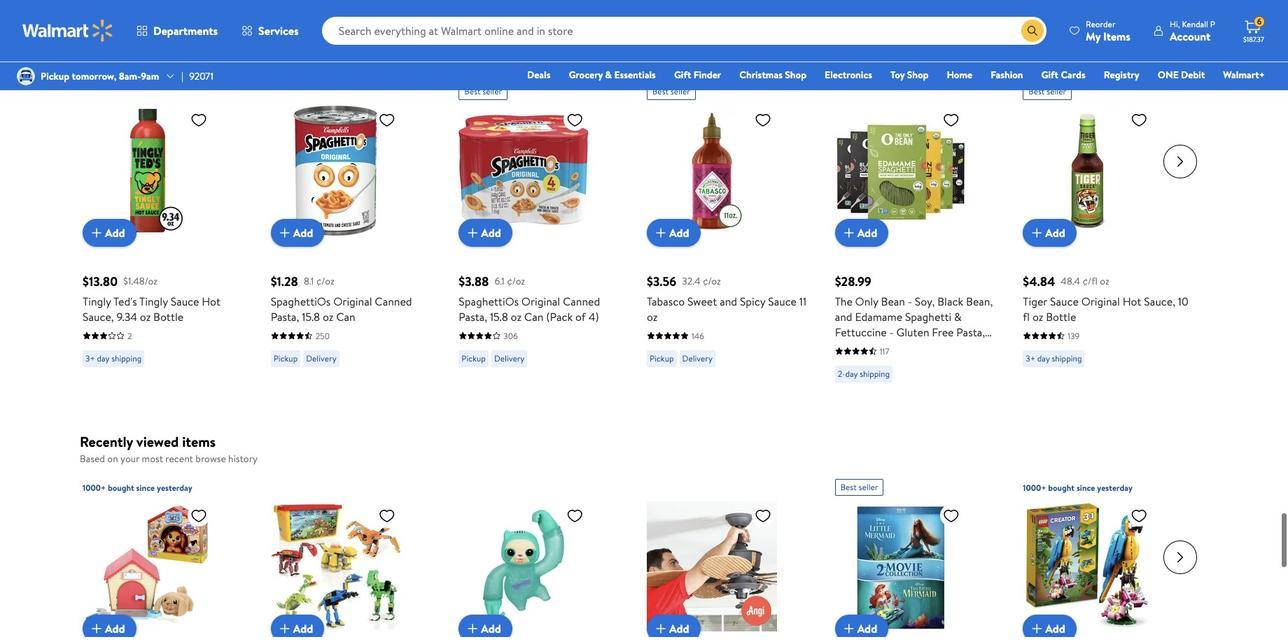 Task type: vqa. For each thing, say whether or not it's contained in the screenshot.
bottommost "items"
yes



Task type: describe. For each thing, give the bounding box(es) containing it.
2-day shipping
[[838, 368, 890, 380]]

tiger sauce original hot sauce, 10 fl oz bottle image
[[1023, 106, 1154, 236]]

oz inside $1.28 8.1 ¢/oz spaghettios original canned pasta, 15.8 oz can
[[323, 309, 334, 325]]

2
[[127, 330, 132, 342]]

low
[[861, 340, 880, 356]]

add to favorites list, ceiling fan installation image
[[755, 508, 772, 525]]

spaghettios for $3.88
[[459, 294, 519, 309]]

$1.28
[[271, 273, 298, 291]]

gift for gift cards
[[1042, 68, 1059, 82]]

history
[[228, 452, 258, 466]]

sweet
[[688, 294, 717, 309]]

spaghettios original canned pasta, 15.8 oz can image
[[271, 106, 401, 236]]

8am-
[[119, 69, 141, 83]]

9.34
[[117, 309, 137, 325]]

recently
[[80, 433, 133, 452]]

& inside $28.99 the only bean - soy, black bean, and edamame spaghetti & fettuccine - gluten free pasta, keto low carb pasta noodles, protein pasta, organic healthy noodles, vegan pasta - 8 oz (pack of 6)
[[954, 309, 962, 325]]

sponsored
[[1170, 55, 1209, 66]]

sauce, inside $13.80 $1.48/oz tingly ted's tingly sauce hot sauce, 9.34 oz bottle
[[83, 309, 114, 325]]

christmas shop
[[740, 68, 807, 82]]

walmart+ link
[[1217, 67, 1272, 83]]

product group containing $1.28
[[271, 78, 439, 389]]

delivery for $1.28
[[306, 353, 337, 365]]

1 horizontal spatial day
[[846, 368, 858, 380]]

spicy
[[740, 294, 766, 309]]

pickup for $1.28
[[274, 353, 298, 365]]

search icon image
[[1027, 25, 1039, 36]]

3+ day shipping for $4.84
[[1026, 353, 1082, 365]]

add button for dinosaurs building set toys, 6-in-1 dinosaur building blocks for kids, creative stem toy christmas gifts for boys girls ages 6-12 image
[[271, 616, 324, 638]]

product group containing $28.99
[[835, 78, 1004, 402]]

tabasco
[[647, 294, 685, 309]]

pickup for $3.88
[[462, 353, 486, 365]]

add for tiger sauce original hot sauce, 10 fl oz bottle 'image'
[[1046, 225, 1066, 241]]

deals
[[527, 68, 551, 82]]

based
[[80, 452, 105, 466]]

ceiling fan installation image
[[647, 502, 777, 633]]

hot inside $4.84 48.4 ¢/fl oz tiger sauce original hot sauce, 10 fl oz bottle
[[1123, 294, 1142, 309]]

debit
[[1181, 68, 1205, 82]]

15.8 for $1.28
[[302, 309, 320, 325]]

original for $1.28
[[333, 294, 372, 309]]

add to cart image for the only bean - soy, black bean, and edamame spaghetti & fettuccine - gluten free pasta, keto low carb pasta noodles, protein pasta, organic healthy noodles, vegan pasta - 8 oz (pack of 6) image
[[841, 225, 858, 242]]

toy
[[891, 68, 905, 82]]

add to cart image for the little mermaid 2-movie collection (2 dvd) image
[[841, 621, 858, 638]]

tingly ted's tingly sauce hot sauce, 9.34 oz bottle image
[[83, 106, 213, 236]]

gift finder link
[[668, 67, 728, 83]]

pickup tomorrow, 8am-9am
[[41, 69, 159, 83]]

add for tabasco sweet and spicy sauce 11 oz image
[[669, 225, 689, 241]]

protein
[[835, 356, 871, 371]]

$1.28 8.1 ¢/oz spaghettios original canned pasta, 15.8 oz can
[[271, 273, 412, 325]]

0 vertical spatial noodles,
[[938, 340, 981, 356]]

add for the lego creator 3 in 1 exotic parrot building toy set, transforms to 3 different animal figures - from colorful parrot, to swimming fish, to cute frog, creative toys for kids ages 7 and up, 31136 image
[[1046, 622, 1066, 637]]

fashion
[[991, 68, 1023, 82]]

your
[[120, 452, 139, 466]]

delivery for $3.56
[[682, 353, 713, 365]]

items inside recently viewed items based on your most recent browse history
[[182, 433, 216, 452]]

add to cart image for tiger sauce original hot sauce, 10 fl oz bottle 'image'
[[1029, 225, 1046, 242]]

free
[[932, 325, 954, 340]]

add to favorites list, tingly ted's tingly sauce hot sauce, 9.34 oz bottle image
[[190, 111, 207, 129]]

32.4
[[682, 274, 701, 288]]

kendall
[[1182, 18, 1209, 30]]

$3.88
[[459, 273, 489, 291]]

$28.99 the only bean - soy, black bean, and edamame spaghetti & fettuccine - gluten free pasta, keto low carb pasta noodles, protein pasta, organic healthy noodles, vegan pasta - 8 oz (pack of 6)
[[835, 273, 998, 402]]

hi,
[[1170, 18, 1180, 30]]

edamame
[[855, 309, 903, 325]]

bought for the lego creator 3 in 1 exotic parrot building toy set, transforms to 3 different animal figures - from colorful parrot, to swimming fish, to cute frog, creative toys for kids ages 7 and up, 31136 image
[[1048, 483, 1075, 495]]

add to favorites list, the little mermaid 2-movie collection (2 dvd) image
[[943, 508, 960, 525]]

add to cart image for little live pets my puppy's home interactive puppy and kennel, 25  sounds and reactions, ages 5 image
[[88, 621, 105, 638]]

more items to explore
[[80, 49, 214, 68]]

christmas
[[740, 68, 783, 82]]

add button for spaghettios original canned pasta, 15.8 oz can (pack of 4) image
[[459, 219, 513, 247]]

registry
[[1104, 68, 1140, 82]]

6
[[1257, 16, 1262, 27]]

3+ for $13.80
[[85, 353, 95, 365]]

add to cart image for dinosaurs building set toys, 6-in-1 dinosaur building blocks for kids, creative stem toy christmas gifts for boys girls ages 6-12 image
[[276, 621, 293, 638]]

seller for $3.88
[[483, 85, 502, 97]]

1 horizontal spatial shipping
[[860, 368, 890, 380]]

$3.56
[[647, 273, 677, 291]]

black
[[938, 294, 964, 309]]

add for little live pets zoogooz, interactive electronic stretchy  toy, 70  sounds & reactions, ages 5 "image"
[[481, 622, 501, 637]]

1 vertical spatial pasta
[[913, 371, 939, 386]]

next slide for more items to explore list image
[[1164, 145, 1197, 178]]

8
[[949, 371, 955, 386]]

explore
[[169, 49, 214, 68]]

117
[[880, 346, 890, 358]]

$3.56 32.4 ¢/oz tabasco sweet and spicy sauce 11 oz
[[647, 273, 807, 325]]

0 vertical spatial -
[[908, 294, 912, 309]]

tomorrow,
[[72, 69, 117, 83]]

11
[[800, 294, 807, 309]]

add button for tabasco sweet and spicy sauce 11 oz image
[[647, 219, 701, 247]]

home
[[947, 68, 973, 82]]

$3.88 6.1 ¢/oz spaghettios original canned pasta, 15.8 oz can (pack of 4)
[[459, 273, 600, 325]]

bean,
[[966, 294, 993, 309]]

add to favorites list, dinosaurs building set toys, 6-in-1 dinosaur building blocks for kids, creative stem toy christmas gifts for boys girls ages 6-12 image
[[379, 508, 395, 525]]

grocery
[[569, 68, 603, 82]]

3+ day shipping for $13.80
[[85, 353, 142, 365]]

little live pets my puppy's home interactive puppy and kennel, 25  sounds and reactions, ages 5 image
[[83, 502, 213, 633]]

hot inside $13.80 $1.48/oz tingly ted's tingly sauce hot sauce, 9.34 oz bottle
[[202, 294, 221, 309]]

grocery & essentials link
[[563, 67, 662, 83]]

146
[[692, 330, 704, 342]]

6 $187.37
[[1244, 16, 1265, 44]]

$4.84
[[1023, 273, 1056, 291]]

1000+ for the lego creator 3 in 1 exotic parrot building toy set, transforms to 3 different animal figures - from colorful parrot, to swimming fish, to cute frog, creative toys for kids ages 7 and up, 31136 image
[[1023, 483, 1046, 495]]

tiger
[[1023, 294, 1048, 309]]

add to favorites list, spaghettios original canned pasta, 15.8 oz can image
[[379, 111, 395, 129]]

vegan
[[881, 371, 911, 386]]

essentials
[[614, 68, 656, 82]]

15.8 for $3.88
[[490, 309, 508, 325]]

pasta, inside $3.88 6.1 ¢/oz spaghettios original canned pasta, 15.8 oz can (pack of 4)
[[459, 309, 487, 325]]

1 vertical spatial noodles,
[[835, 371, 878, 386]]

next slide for recently viewed items list image
[[1164, 542, 1197, 575]]

organic
[[905, 356, 944, 371]]

account
[[1170, 28, 1211, 44]]

sauce for $13.80
[[171, 294, 199, 309]]

little live pets zoogooz, interactive electronic stretchy  toy, 70  sounds & reactions, ages 5 image
[[459, 502, 589, 633]]

2 tingly from the left
[[139, 294, 168, 309]]

$1.48/oz
[[123, 274, 158, 288]]

add to cart image for the lego creator 3 in 1 exotic parrot building toy set, transforms to 3 different animal figures - from colorful parrot, to swimming fish, to cute frog, creative toys for kids ages 7 and up, 31136 image
[[1029, 621, 1046, 638]]

electronics link
[[819, 67, 879, 83]]

add for tingly ted's tingly sauce hot sauce, 9.34 oz bottle image on the top of page
[[105, 225, 125, 241]]

6.1
[[495, 274, 505, 288]]

finder
[[694, 68, 721, 82]]

original inside $4.84 48.4 ¢/fl oz tiger sauce original hot sauce, 10 fl oz bottle
[[1082, 294, 1120, 309]]

registry link
[[1098, 67, 1146, 83]]

(pack inside $28.99 the only bean - soy, black bean, and edamame spaghetti & fettuccine - gluten free pasta, keto low carb pasta noodles, protein pasta, organic healthy noodles, vegan pasta - 8 oz (pack of 6)
[[971, 371, 998, 386]]

fashion link
[[985, 67, 1030, 83]]

product group containing $3.88
[[459, 78, 627, 389]]

add for dinosaurs building set toys, 6-in-1 dinosaur building blocks for kids, creative stem toy christmas gifts for boys girls ages 6-12 image
[[293, 622, 313, 637]]

shipping for $4.84
[[1052, 353, 1082, 365]]

product group containing $3.56
[[647, 78, 816, 389]]

services button
[[230, 14, 311, 48]]

add button for the lego creator 3 in 1 exotic parrot building toy set, transforms to 3 different animal figures - from colorful parrot, to swimming fish, to cute frog, creative toys for kids ages 7 and up, 31136 image
[[1023, 616, 1077, 638]]

add to favorites list, little live pets my puppy's home interactive puppy and kennel, 25  sounds and reactions, ages 5 image
[[190, 508, 207, 525]]

add to favorites list, tiger sauce original hot sauce, 10 fl oz bottle image
[[1131, 111, 1148, 129]]

pasta, inside $1.28 8.1 ¢/oz spaghettios original canned pasta, 15.8 oz can
[[271, 309, 299, 325]]

9am
[[141, 69, 159, 83]]

home link
[[941, 67, 979, 83]]

1000+ for little live pets my puppy's home interactive puppy and kennel, 25  sounds and reactions, ages 5 image
[[83, 483, 106, 495]]

bottle inside $13.80 $1.48/oz tingly ted's tingly sauce hot sauce, 9.34 oz bottle
[[153, 309, 184, 325]]

oz inside $13.80 $1.48/oz tingly ted's tingly sauce hot sauce, 9.34 oz bottle
[[140, 309, 151, 325]]

bought for little live pets my puppy's home interactive puppy and kennel, 25  sounds and reactions, ages 5 image
[[108, 483, 134, 495]]

items
[[1104, 28, 1131, 44]]

306
[[504, 330, 518, 342]]

and inside $28.99 the only bean - soy, black bean, and edamame spaghetti & fettuccine - gluten free pasta, keto low carb pasta noodles, protein pasta, organic healthy noodles, vegan pasta - 8 oz (pack of 6)
[[835, 309, 853, 325]]

Walmart Site-Wide search field
[[322, 17, 1047, 45]]

services
[[258, 23, 299, 39]]

only
[[855, 294, 879, 309]]



Task type: locate. For each thing, give the bounding box(es) containing it.
bean
[[881, 294, 905, 309]]

3+ day shipping down 139
[[1026, 353, 1082, 365]]

15.8 up 306
[[490, 309, 508, 325]]

0 horizontal spatial day
[[97, 353, 109, 365]]

lego creator 3 in 1 exotic parrot building toy set, transforms to 3 different animal figures - from colorful parrot, to swimming fish, to cute frog, creative toys for kids ages 7 and up, 31136 image
[[1023, 502, 1154, 633]]

bottle
[[153, 309, 184, 325], [1046, 309, 1077, 325]]

2 bought from the left
[[1048, 483, 1075, 495]]

1 shop from the left
[[785, 68, 807, 82]]

2 delivery from the left
[[494, 353, 525, 365]]

1 ¢/oz from the left
[[316, 274, 335, 288]]

add for little live pets my puppy's home interactive puppy and kennel, 25  sounds and reactions, ages 5 image
[[105, 622, 125, 637]]

gift cards
[[1042, 68, 1086, 82]]

0 horizontal spatial gift
[[674, 68, 691, 82]]

of left 4)
[[576, 309, 586, 325]]

seller
[[483, 85, 502, 97], [671, 85, 690, 97], [1047, 85, 1067, 97], [859, 482, 878, 494]]

original inside $3.88 6.1 ¢/oz spaghettios original canned pasta, 15.8 oz can (pack of 4)
[[522, 294, 560, 309]]

canned
[[375, 294, 412, 309], [563, 294, 600, 309]]

0 horizontal spatial can
[[336, 309, 356, 325]]

spaghettios down 6.1
[[459, 294, 519, 309]]

best seller for $4.84
[[1029, 85, 1067, 97]]

original
[[333, 294, 372, 309], [522, 294, 560, 309], [1082, 294, 1120, 309]]

yesterday
[[157, 483, 192, 495], [1098, 483, 1133, 495]]

1 horizontal spatial yesterday
[[1098, 483, 1133, 495]]

1000+ bought since yesterday for add to favorites list, little live pets my puppy's home interactive puppy and kennel, 25  sounds and reactions, ages 5 image
[[83, 483, 192, 495]]

can for $3.88
[[524, 309, 544, 325]]

- left 8
[[942, 371, 946, 386]]

2 horizontal spatial -
[[942, 371, 946, 386]]

tingly down $1.48/oz at left
[[139, 294, 168, 309]]

oz
[[1100, 274, 1110, 288], [140, 309, 151, 325], [323, 309, 334, 325], [511, 309, 522, 325], [647, 309, 658, 325], [1033, 309, 1044, 325], [958, 371, 969, 386]]

¢/oz inside $1.28 8.1 ¢/oz spaghettios original canned pasta, 15.8 oz can
[[316, 274, 335, 288]]

items up 8am-
[[115, 49, 149, 68]]

add to cart image for spaghettios original canned pasta, 15.8 oz can (pack of 4) image
[[464, 225, 481, 242]]

¢/oz for $3.56
[[703, 274, 721, 288]]

browse
[[196, 452, 226, 466]]

2 shop from the left
[[907, 68, 929, 82]]

spaghettios down 8.1
[[271, 294, 331, 309]]

canned inside $3.88 6.1 ¢/oz spaghettios original canned pasta, 15.8 oz can (pack of 4)
[[563, 294, 600, 309]]

6)
[[848, 386, 858, 402]]

add to favorites list, spaghettios original canned pasta, 15.8 oz can (pack of 4) image
[[567, 111, 584, 129]]

4)
[[589, 309, 599, 325]]

0 horizontal spatial &
[[605, 68, 612, 82]]

original inside $1.28 8.1 ¢/oz spaghettios original canned pasta, 15.8 oz can
[[333, 294, 372, 309]]

1 horizontal spatial ¢/oz
[[507, 274, 525, 288]]

noodles,
[[938, 340, 981, 356], [835, 371, 878, 386]]

shop right christmas
[[785, 68, 807, 82]]

2 3+ from the left
[[1026, 353, 1036, 365]]

add to cart image for tabasco sweet and spicy sauce 11 oz image
[[653, 225, 669, 242]]

add for spaghettios original canned pasta, 15.8 oz can "image"
[[293, 225, 313, 241]]

1 horizontal spatial noodles,
[[938, 340, 981, 356]]

1 vertical spatial -
[[890, 325, 894, 340]]

0 horizontal spatial sauce
[[171, 294, 199, 309]]

1 horizontal spatial items
[[182, 433, 216, 452]]

15.8 inside $1.28 8.1 ¢/oz spaghettios original canned pasta, 15.8 oz can
[[302, 309, 320, 325]]

shop for christmas shop
[[785, 68, 807, 82]]

on
[[107, 452, 118, 466]]

departments button
[[125, 14, 230, 48]]

add to cart image for spaghettios original canned pasta, 15.8 oz can "image"
[[276, 225, 293, 242]]

sauce, inside $4.84 48.4 ¢/fl oz tiger sauce original hot sauce, 10 fl oz bottle
[[1144, 294, 1176, 309]]

oz up 306
[[511, 309, 522, 325]]

healthy
[[946, 356, 984, 371]]

0 horizontal spatial bottle
[[153, 309, 184, 325]]

shop right the toy
[[907, 68, 929, 82]]

sauce, left 10
[[1144, 294, 1176, 309]]

1 canned from the left
[[375, 294, 412, 309]]

seller for $4.84
[[1047, 85, 1067, 97]]

$187.37
[[1244, 34, 1265, 44]]

electronics
[[825, 68, 873, 82]]

1000+ bought since yesterday
[[83, 483, 192, 495], [1023, 483, 1133, 495]]

1 delivery from the left
[[306, 353, 337, 365]]

best seller for $3.56
[[653, 85, 690, 97]]

add to favorites list, little live pets zoogooz, interactive electronic stretchy  toy, 70  sounds & reactions, ages 5 image
[[567, 508, 584, 525]]

items
[[115, 49, 149, 68], [182, 433, 216, 452]]

¢/oz
[[316, 274, 335, 288], [507, 274, 525, 288], [703, 274, 721, 288]]

add to favorites list, lego creator 3 in 1 exotic parrot building toy set, transforms to 3 different animal figures - from colorful parrot, to swimming fish, to cute frog, creative toys for kids ages 7 and up, 31136 image
[[1131, 508, 1148, 525]]

Search search field
[[322, 17, 1047, 45]]

sauce inside $13.80 $1.48/oz tingly ted's tingly sauce hot sauce, 9.34 oz bottle
[[171, 294, 199, 309]]

keto
[[835, 340, 858, 356]]

1 horizontal spatial sauce,
[[1144, 294, 1176, 309]]

1 horizontal spatial bottle
[[1046, 309, 1077, 325]]

add for the little mermaid 2-movie collection (2 dvd) image
[[858, 622, 878, 637]]

2 horizontal spatial delivery
[[682, 353, 713, 365]]

add to cart image
[[276, 225, 293, 242], [464, 225, 481, 242], [653, 225, 669, 242], [1029, 225, 1046, 242], [276, 621, 293, 638], [653, 621, 669, 638], [841, 621, 858, 638], [1029, 621, 1046, 638]]

gift cards link
[[1035, 67, 1092, 83]]

best for $4.84
[[1029, 85, 1045, 97]]

can for $1.28
[[336, 309, 356, 325]]

3 ¢/oz from the left
[[703, 274, 721, 288]]

0 vertical spatial pasta
[[909, 340, 935, 356]]

sauce right ted's
[[171, 294, 199, 309]]

2 original from the left
[[522, 294, 560, 309]]

and left spicy
[[720, 294, 737, 309]]

& right the free
[[954, 309, 962, 325]]

1 bottle from the left
[[153, 309, 184, 325]]

of inside $28.99 the only bean - soy, black bean, and edamame spaghetti & fettuccine - gluten free pasta, keto low carb pasta noodles, protein pasta, organic healthy noodles, vegan pasta - 8 oz (pack of 6)
[[835, 386, 846, 402]]

day for $13.80
[[97, 353, 109, 365]]

2 hot from the left
[[1123, 294, 1142, 309]]

toy shop
[[891, 68, 929, 82]]

| 92071
[[182, 69, 214, 83]]

add for spaghettios original canned pasta, 15.8 oz can (pack of 4) image
[[481, 225, 501, 241]]

¢/oz for $3.88
[[507, 274, 525, 288]]

1 horizontal spatial tingly
[[139, 294, 168, 309]]

1 horizontal spatial can
[[524, 309, 544, 325]]

2 horizontal spatial sauce
[[1050, 294, 1079, 309]]

0 horizontal spatial 1000+ bought since yesterday
[[83, 483, 192, 495]]

0 horizontal spatial -
[[890, 325, 894, 340]]

2 15.8 from the left
[[490, 309, 508, 325]]

oz right ¢/fl
[[1100, 274, 1110, 288]]

3+ day shipping
[[85, 353, 142, 365], [1026, 353, 1082, 365]]

seller for $3.56
[[671, 85, 690, 97]]

sauce inside $3.56 32.4 ¢/oz tabasco sweet and spicy sauce 11 oz
[[768, 294, 797, 309]]

2 can from the left
[[524, 309, 544, 325]]

0 horizontal spatial since
[[136, 483, 155, 495]]

1 horizontal spatial delivery
[[494, 353, 525, 365]]

1 horizontal spatial and
[[835, 309, 853, 325]]

 image
[[17, 67, 35, 85]]

gift left cards
[[1042, 68, 1059, 82]]

¢/oz inside $3.56 32.4 ¢/oz tabasco sweet and spicy sauce 11 oz
[[703, 274, 721, 288]]

- left gluten
[[890, 325, 894, 340]]

yesterday down the recent
[[157, 483, 192, 495]]

92071
[[189, 69, 214, 83]]

1 1000+ from the left
[[83, 483, 106, 495]]

can inside $3.88 6.1 ¢/oz spaghettios original canned pasta, 15.8 oz can (pack of 4)
[[524, 309, 544, 325]]

3 original from the left
[[1082, 294, 1120, 309]]

oz up 250
[[323, 309, 334, 325]]

1 15.8 from the left
[[302, 309, 320, 325]]

delivery down 306
[[494, 353, 525, 365]]

1 horizontal spatial 15.8
[[490, 309, 508, 325]]

- left soy,
[[908, 294, 912, 309]]

1000+ bought since yesterday for add to favorites list, lego creator 3 in 1 exotic parrot building toy set, transforms to 3 different animal figures - from colorful parrot, to swimming fish, to cute frog, creative toys for kids ages 7 and up, 31136 image
[[1023, 483, 1133, 495]]

can inside $1.28 8.1 ¢/oz spaghettios original canned pasta, 15.8 oz can
[[336, 309, 356, 325]]

product group containing $13.80
[[83, 78, 251, 389]]

0 horizontal spatial shipping
[[111, 353, 142, 365]]

delivery for $3.88
[[494, 353, 525, 365]]

pickup for $3.56
[[650, 353, 674, 365]]

oz inside $3.88 6.1 ¢/oz spaghettios original canned pasta, 15.8 oz can (pack of 4)
[[511, 309, 522, 325]]

add to cart image for little live pets zoogooz, interactive electronic stretchy  toy, 70  sounds & reactions, ages 5 "image"
[[464, 621, 481, 638]]

canned inside $1.28 8.1 ¢/oz spaghettios original canned pasta, 15.8 oz can
[[375, 294, 412, 309]]

3 sauce from the left
[[1050, 294, 1079, 309]]

1 horizontal spatial shop
[[907, 68, 929, 82]]

since for add to favorites list, lego creator 3 in 1 exotic parrot building toy set, transforms to 3 different animal figures - from colorful parrot, to swimming fish, to cute frog, creative toys for kids ages 7 and up, 31136 image
[[1077, 483, 1096, 495]]

1 horizontal spatial 1000+ bought since yesterday
[[1023, 483, 1133, 495]]

viewed
[[136, 433, 179, 452]]

1 vertical spatial &
[[954, 309, 962, 325]]

1 vertical spatial of
[[835, 386, 846, 402]]

add button for tiger sauce original hot sauce, 10 fl oz bottle 'image'
[[1023, 219, 1077, 247]]

1 can from the left
[[336, 309, 356, 325]]

1 horizontal spatial original
[[522, 294, 560, 309]]

0 horizontal spatial 15.8
[[302, 309, 320, 325]]

hi, kendall p account
[[1170, 18, 1216, 44]]

original for $3.88
[[522, 294, 560, 309]]

-
[[908, 294, 912, 309], [890, 325, 894, 340], [942, 371, 946, 386]]

gift for gift finder
[[674, 68, 691, 82]]

2-
[[838, 368, 846, 380]]

10
[[1178, 294, 1189, 309]]

1 horizontal spatial &
[[954, 309, 962, 325]]

pasta right carb
[[909, 340, 935, 356]]

¢/oz right 32.4
[[703, 274, 721, 288]]

more
[[80, 49, 112, 68]]

1 horizontal spatial since
[[1077, 483, 1096, 495]]

2 yesterday from the left
[[1098, 483, 1133, 495]]

2 1000+ bought since yesterday from the left
[[1023, 483, 1133, 495]]

yesterday up add to favorites list, lego creator 3 in 1 exotic parrot building toy set, transforms to 3 different animal figures - from colorful parrot, to swimming fish, to cute frog, creative toys for kids ages 7 and up, 31136 image
[[1098, 483, 1133, 495]]

2 since from the left
[[1077, 483, 1096, 495]]

and
[[720, 294, 737, 309], [835, 309, 853, 325]]

one
[[1158, 68, 1179, 82]]

add to cart image for ceiling fan installation image
[[653, 621, 669, 638]]

add to cart image for tingly ted's tingly sauce hot sauce, 9.34 oz bottle image on the top of page
[[88, 225, 105, 242]]

0 horizontal spatial ¢/oz
[[316, 274, 335, 288]]

shop for toy shop
[[907, 68, 929, 82]]

ted's
[[114, 294, 137, 309]]

bottle inside $4.84 48.4 ¢/fl oz tiger sauce original hot sauce, 10 fl oz bottle
[[1046, 309, 1077, 325]]

0 vertical spatial &
[[605, 68, 612, 82]]

best seller
[[464, 85, 502, 97], [653, 85, 690, 97], [1029, 85, 1067, 97], [841, 482, 878, 494]]

1 horizontal spatial 3+ day shipping
[[1026, 353, 1082, 365]]

spaghettios for $1.28
[[271, 294, 331, 309]]

product group
[[83, 78, 251, 389], [271, 78, 439, 389], [459, 78, 627, 389], [647, 78, 816, 389], [835, 78, 1004, 402], [1023, 78, 1192, 389], [83, 474, 240, 638], [835, 474, 992, 638], [1023, 474, 1181, 638]]

$28.99
[[835, 273, 872, 291]]

best for $3.56
[[653, 85, 669, 97]]

15.8 inside $3.88 6.1 ¢/oz spaghettios original canned pasta, 15.8 oz can (pack of 4)
[[490, 309, 508, 325]]

1 horizontal spatial canned
[[563, 294, 600, 309]]

recent
[[165, 452, 193, 466]]

add for the only bean - soy, black bean, and edamame spaghetti & fettuccine - gluten free pasta, keto low carb pasta noodles, protein pasta, organic healthy noodles, vegan pasta - 8 oz (pack of 6) image
[[858, 225, 878, 241]]

add to favorites list, tabasco sweet and spicy sauce 11 oz image
[[755, 111, 772, 129]]

walmart+
[[1224, 68, 1265, 82]]

add button for little live pets zoogooz, interactive electronic stretchy  toy, 70  sounds & reactions, ages 5 "image"
[[459, 616, 513, 638]]

2 1000+ from the left
[[1023, 483, 1046, 495]]

dinosaurs building set toys, 6-in-1 dinosaur building blocks for kids, creative stem toy christmas gifts for boys girls ages 6-12 image
[[271, 502, 401, 633]]

1 horizontal spatial 1000+
[[1023, 483, 1046, 495]]

0 horizontal spatial items
[[115, 49, 149, 68]]

¢/oz right 8.1
[[316, 274, 335, 288]]

1 horizontal spatial gift
[[1042, 68, 1059, 82]]

deals link
[[521, 67, 557, 83]]

items up "browse"
[[182, 433, 216, 452]]

gift left finder
[[674, 68, 691, 82]]

¢/oz inside $3.88 6.1 ¢/oz spaghettios original canned pasta, 15.8 oz can (pack of 4)
[[507, 274, 525, 288]]

0 horizontal spatial original
[[333, 294, 372, 309]]

0 horizontal spatial spaghettios
[[271, 294, 331, 309]]

p
[[1211, 18, 1216, 30]]

1 horizontal spatial bought
[[1048, 483, 1075, 495]]

1 tingly from the left
[[83, 294, 111, 309]]

(pack right 8
[[971, 371, 998, 386]]

tabasco sweet and spicy sauce 11 oz image
[[647, 106, 777, 236]]

cards
[[1061, 68, 1086, 82]]

2 vertical spatial -
[[942, 371, 946, 386]]

1000+ bought since yesterday up add to favorites list, lego creator 3 in 1 exotic parrot building toy set, transforms to 3 different animal figures - from colorful parrot, to swimming fish, to cute frog, creative toys for kids ages 7 and up, 31136 image
[[1023, 483, 1133, 495]]

reorder my items
[[1086, 18, 1131, 44]]

add button for spaghettios original canned pasta, 15.8 oz can "image"
[[271, 219, 324, 247]]

one debit link
[[1152, 67, 1212, 83]]

0 horizontal spatial bought
[[108, 483, 134, 495]]

2 horizontal spatial shipping
[[1052, 353, 1082, 365]]

250
[[316, 330, 330, 342]]

yesterday for add to favorites list, little live pets my puppy's home interactive puppy and kennel, 25  sounds and reactions, ages 5 image
[[157, 483, 192, 495]]

sauce down 48.4
[[1050, 294, 1079, 309]]

shipping down 139
[[1052, 353, 1082, 365]]

carb
[[883, 340, 906, 356]]

the little mermaid 2-movie collection (2 dvd) image
[[835, 502, 965, 633]]

tingly down $13.80
[[83, 294, 111, 309]]

1 hot from the left
[[202, 294, 221, 309]]

my
[[1086, 28, 1101, 44]]

add to cart image
[[88, 225, 105, 242], [841, 225, 858, 242], [88, 621, 105, 638], [464, 621, 481, 638]]

2 sauce from the left
[[768, 294, 797, 309]]

0 horizontal spatial and
[[720, 294, 737, 309]]

since for add to favorites list, little live pets my puppy's home interactive puppy and kennel, 25  sounds and reactions, ages 5 image
[[136, 483, 155, 495]]

0 horizontal spatial (pack
[[546, 309, 573, 325]]

add button for little live pets my puppy's home interactive puppy and kennel, 25  sounds and reactions, ages 5 image
[[83, 616, 136, 638]]

shop
[[785, 68, 807, 82], [907, 68, 929, 82]]

0 vertical spatial items
[[115, 49, 149, 68]]

add button for the only bean - soy, black bean, and edamame spaghetti & fettuccine - gluten free pasta, keto low carb pasta noodles, protein pasta, organic healthy noodles, vegan pasta - 8 oz (pack of 6) image
[[835, 219, 889, 247]]

1 1000+ bought since yesterday from the left
[[83, 483, 192, 495]]

1 since from the left
[[136, 483, 155, 495]]

day for $4.84
[[1038, 353, 1050, 365]]

2 canned from the left
[[563, 294, 600, 309]]

toy shop link
[[884, 67, 935, 83]]

1 sauce from the left
[[171, 294, 199, 309]]

15.8 up 250
[[302, 309, 320, 325]]

0 vertical spatial (pack
[[546, 309, 573, 325]]

spaghetti
[[905, 309, 952, 325]]

pasta,
[[271, 309, 299, 325], [459, 309, 487, 325], [957, 325, 985, 340], [873, 356, 902, 371]]

2 horizontal spatial original
[[1082, 294, 1120, 309]]

1 bought from the left
[[108, 483, 134, 495]]

canned for $1.28
[[375, 294, 412, 309]]

3+ for $4.84
[[1026, 353, 1036, 365]]

christmas shop link
[[733, 67, 813, 83]]

1 horizontal spatial hot
[[1123, 294, 1142, 309]]

oz right 9.34
[[140, 309, 151, 325]]

1 spaghettios from the left
[[271, 294, 331, 309]]

2 spaghettios from the left
[[459, 294, 519, 309]]

add to favorites list, the only bean - soy, black bean, and edamame spaghetti & fettuccine - gluten free pasta, keto low carb pasta noodles, protein pasta, organic healthy noodles, vegan pasta - 8 oz (pack of 6) image
[[943, 111, 960, 129]]

0 horizontal spatial sauce,
[[83, 309, 114, 325]]

0 horizontal spatial of
[[576, 309, 586, 325]]

2 ¢/oz from the left
[[507, 274, 525, 288]]

best for $3.88
[[464, 85, 481, 97]]

sauce inside $4.84 48.4 ¢/fl oz tiger sauce original hot sauce, 10 fl oz bottle
[[1050, 294, 1079, 309]]

noodles, up 8
[[938, 340, 981, 356]]

of left 6) at the bottom right
[[835, 386, 846, 402]]

oz right fl
[[1033, 309, 1044, 325]]

best seller for $3.88
[[464, 85, 502, 97]]

delivery down 250
[[306, 353, 337, 365]]

add button for ceiling fan installation image
[[647, 616, 701, 638]]

yesterday for add to favorites list, lego creator 3 in 1 exotic parrot building toy set, transforms to 3 different animal figures - from colorful parrot, to swimming fish, to cute frog, creative toys for kids ages 7 and up, 31136 image
[[1098, 483, 1133, 495]]

1 vertical spatial items
[[182, 433, 216, 452]]

recently viewed items based on your most recent browse history
[[80, 433, 258, 466]]

1 yesterday from the left
[[157, 483, 192, 495]]

0 horizontal spatial delivery
[[306, 353, 337, 365]]

0 horizontal spatial 3+
[[85, 353, 95, 365]]

(pack left 4)
[[546, 309, 573, 325]]

0 horizontal spatial hot
[[202, 294, 221, 309]]

2 horizontal spatial ¢/oz
[[703, 274, 721, 288]]

0 vertical spatial of
[[576, 309, 586, 325]]

3 delivery from the left
[[682, 353, 713, 365]]

spaghettios original canned pasta, 15.8 oz can (pack of 4) image
[[459, 106, 589, 236]]

0 horizontal spatial 1000+
[[83, 483, 106, 495]]

oz down $3.56
[[647, 309, 658, 325]]

spaghettios inside $3.88 6.1 ¢/oz spaghettios original canned pasta, 15.8 oz can (pack of 4)
[[459, 294, 519, 309]]

|
[[182, 69, 184, 83]]

the
[[835, 294, 853, 309]]

1 vertical spatial (pack
[[971, 371, 998, 386]]

walmart image
[[22, 20, 113, 42]]

pasta left 8
[[913, 371, 939, 386]]

oz inside $28.99 the only bean - soy, black bean, and edamame spaghetti & fettuccine - gluten free pasta, keto low carb pasta noodles, protein pasta, organic healthy noodles, vegan pasta - 8 oz (pack of 6)
[[958, 371, 969, 386]]

shipping for $13.80
[[111, 353, 142, 365]]

0 horizontal spatial 3+ day shipping
[[85, 353, 142, 365]]

& inside grocery & essentials link
[[605, 68, 612, 82]]

soy,
[[915, 294, 935, 309]]

product group containing $4.84
[[1023, 78, 1192, 389]]

add button for the little mermaid 2-movie collection (2 dvd) image
[[835, 616, 889, 638]]

1 horizontal spatial 3+
[[1026, 353, 1036, 365]]

& right grocery
[[605, 68, 612, 82]]

139
[[1068, 330, 1080, 342]]

¢/fl
[[1083, 274, 1098, 288]]

to
[[152, 49, 165, 68]]

0 horizontal spatial shop
[[785, 68, 807, 82]]

¢/oz right 6.1
[[507, 274, 525, 288]]

2 bottle from the left
[[1046, 309, 1077, 325]]

1 3+ day shipping from the left
[[85, 353, 142, 365]]

oz right 8
[[958, 371, 969, 386]]

0 horizontal spatial canned
[[375, 294, 412, 309]]

1 gift from the left
[[674, 68, 691, 82]]

1 horizontal spatial -
[[908, 294, 912, 309]]

2 gift from the left
[[1042, 68, 1059, 82]]

1 original from the left
[[333, 294, 372, 309]]

tingly
[[83, 294, 111, 309], [139, 294, 168, 309]]

oz inside $3.56 32.4 ¢/oz tabasco sweet and spicy sauce 11 oz
[[647, 309, 658, 325]]

$4.84 48.4 ¢/fl oz tiger sauce original hot sauce, 10 fl oz bottle
[[1023, 273, 1189, 325]]

the only bean - soy, black bean, and edamame spaghetti & fettuccine - gluten free pasta, keto low carb pasta noodles, protein pasta, organic healthy noodles, vegan pasta - 8 oz (pack of 6) image
[[835, 106, 965, 236]]

1000+ bought since yesterday down your
[[83, 483, 192, 495]]

sauce left 11
[[768, 294, 797, 309]]

and inside $3.56 32.4 ¢/oz tabasco sweet and spicy sauce 11 oz
[[720, 294, 737, 309]]

fl
[[1023, 309, 1030, 325]]

1 horizontal spatial (pack
[[971, 371, 998, 386]]

1 horizontal spatial spaghettios
[[459, 294, 519, 309]]

shipping down 117
[[860, 368, 890, 380]]

delivery down the 146 at the right bottom of page
[[682, 353, 713, 365]]

1 3+ from the left
[[85, 353, 95, 365]]

1 horizontal spatial sauce
[[768, 294, 797, 309]]

noodles, down the "keto"
[[835, 371, 878, 386]]

sauce for $4.84
[[1050, 294, 1079, 309]]

shipping down 2
[[111, 353, 142, 365]]

2 3+ day shipping from the left
[[1026, 353, 1082, 365]]

0 horizontal spatial tingly
[[83, 294, 111, 309]]

add button
[[83, 219, 136, 247], [271, 219, 324, 247], [459, 219, 513, 247], [647, 219, 701, 247], [835, 219, 889, 247], [1023, 219, 1077, 247], [83, 616, 136, 638], [271, 616, 324, 638], [459, 616, 513, 638], [647, 616, 701, 638], [835, 616, 889, 638], [1023, 616, 1077, 638]]

0 horizontal spatial noodles,
[[835, 371, 878, 386]]

fettuccine
[[835, 325, 887, 340]]

reorder
[[1086, 18, 1116, 30]]

canned for $3.88
[[563, 294, 600, 309]]

2 horizontal spatial day
[[1038, 353, 1050, 365]]

0 horizontal spatial yesterday
[[157, 483, 192, 495]]

¢/oz for $1.28
[[316, 274, 335, 288]]

spaghettios inside $1.28 8.1 ¢/oz spaghettios original canned pasta, 15.8 oz can
[[271, 294, 331, 309]]

of inside $3.88 6.1 ¢/oz spaghettios original canned pasta, 15.8 oz can (pack of 4)
[[576, 309, 586, 325]]

sauce, left 9.34
[[83, 309, 114, 325]]

add for ceiling fan installation image
[[669, 622, 689, 637]]

add button for tingly ted's tingly sauce hot sauce, 9.34 oz bottle image on the top of page
[[83, 219, 136, 247]]

3+ day shipping down 2
[[85, 353, 142, 365]]

since
[[136, 483, 155, 495], [1077, 483, 1096, 495]]

and left only
[[835, 309, 853, 325]]

most
[[142, 452, 163, 466]]

bottle up 139
[[1046, 309, 1077, 325]]

1 horizontal spatial of
[[835, 386, 846, 402]]

bottle right 9.34
[[153, 309, 184, 325]]

departments
[[153, 23, 218, 39]]

(pack inside $3.88 6.1 ¢/oz spaghettios original canned pasta, 15.8 oz can (pack of 4)
[[546, 309, 573, 325]]



